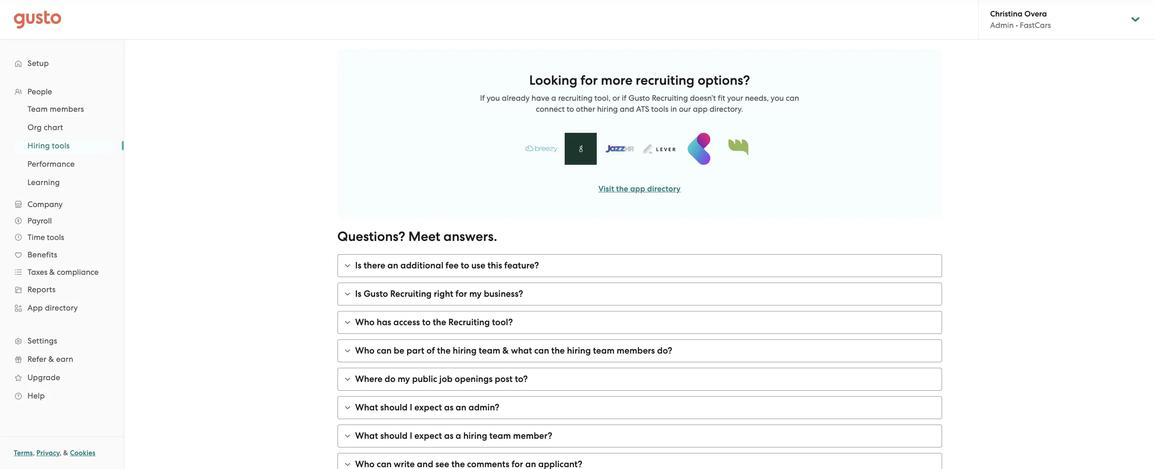 Task type: vqa. For each thing, say whether or not it's contained in the screenshot.
'ran'
no



Task type: describe. For each thing, give the bounding box(es) containing it.
what for what should i expect as a hiring team member?
[[355, 431, 378, 441]]

recruiting inside is gusto recruiting right for my business? dropdown button
[[390, 289, 432, 299]]

cookies
[[70, 449, 95, 457]]

1 horizontal spatial an
[[456, 402, 467, 413]]

time tools button
[[9, 229, 115, 246]]

looking
[[530, 72, 578, 88]]

business?
[[484, 289, 523, 299]]

setup link
[[9, 55, 115, 71]]

org
[[27, 123, 42, 132]]

tools for hiring tools
[[52, 141, 70, 150]]

questions? meet answers.
[[338, 229, 498, 245]]

terms link
[[14, 449, 33, 457]]

tool?
[[492, 317, 513, 328]]

company button
[[9, 196, 115, 213]]

0 vertical spatial for
[[581, 72, 598, 88]]

chart
[[44, 123, 63, 132]]

meet
[[409, 229, 441, 245]]

team down who has access to the recruiting tool? dropdown button
[[593, 346, 615, 356]]

is for is there an additional fee to use this feature?
[[355, 260, 362, 271]]

options?
[[698, 72, 750, 88]]

what should i expect as a hiring team member? button
[[338, 425, 942, 447]]

questions?
[[338, 229, 406, 245]]

to inside if you already have a recruiting tool, or if gusto recruiting doesn't fit your needs, you can connect to other hiring and ats tools in our app directory.
[[567, 104, 574, 114]]

& left the what
[[503, 346, 509, 356]]

tool,
[[595, 93, 611, 103]]

what should i expect as a hiring team member?
[[355, 431, 553, 441]]

or
[[613, 93, 620, 103]]

gusto inside if you already have a recruiting tool, or if gusto recruiting doesn't fit your needs, you can connect to other hiring and ats tools in our app directory.
[[629, 93, 650, 103]]

1 horizontal spatial directory
[[648, 184, 681, 194]]

who has access to the recruiting tool?
[[355, 317, 513, 328]]

earn
[[56, 355, 73, 364]]

2 vertical spatial to
[[422, 317, 431, 328]]

should for what should i expect as a hiring team member?
[[380, 431, 408, 441]]

team members
[[27, 104, 84, 114]]

1 , from the left
[[33, 449, 35, 457]]

the right of
[[437, 346, 451, 356]]

if you already have a recruiting tool, or if gusto recruiting doesn't fit your needs, you can connect to other hiring and ats tools in our app directory.
[[480, 93, 800, 114]]

where do my public job openings post to?
[[355, 374, 528, 385]]

additional
[[401, 260, 444, 271]]

help link
[[9, 388, 115, 404]]

integration logo image down and
[[604, 133, 636, 165]]

visit
[[599, 184, 615, 194]]

integration logo image down in
[[644, 144, 676, 153]]

feature?
[[505, 260, 539, 271]]

cookies button
[[70, 448, 95, 459]]

i for an
[[410, 402, 413, 413]]

for inside dropdown button
[[456, 289, 467, 299]]

time
[[27, 233, 45, 242]]

taxes & compliance button
[[9, 264, 115, 280]]

tools inside if you already have a recruiting tool, or if gusto recruiting doesn't fit your needs, you can connect to other hiring and ats tools in our app directory.
[[652, 104, 669, 114]]

is gusto recruiting right for my business?
[[355, 289, 523, 299]]

compliance
[[57, 268, 99, 277]]

what should i expect as an admin?
[[355, 402, 500, 413]]

right
[[434, 289, 454, 299]]

expect for an
[[415, 402, 442, 413]]

performance link
[[16, 156, 115, 172]]

who can be part of the hiring team & what can the hiring team members do? button
[[338, 340, 942, 362]]

what should i expect as an admin? button
[[338, 397, 942, 419]]

our
[[679, 104, 691, 114]]

should for what should i expect as an admin?
[[380, 402, 408, 413]]

as for an
[[444, 402, 454, 413]]

there
[[364, 260, 386, 271]]

already
[[502, 93, 530, 103]]

post
[[495, 374, 513, 385]]

hiring tools
[[27, 141, 70, 150]]

my inside "dropdown button"
[[398, 374, 410, 385]]

christina overa admin • fastcars
[[991, 9, 1052, 30]]

ats
[[637, 104, 650, 114]]

1 you from the left
[[487, 93, 500, 103]]

is gusto recruiting right for my business? button
[[338, 283, 942, 305]]

refer & earn
[[27, 355, 73, 364]]

hiring inside if you already have a recruiting tool, or if gusto recruiting doesn't fit your needs, you can connect to other hiring and ats tools in our app directory.
[[597, 104, 618, 114]]

fastcars
[[1021, 21, 1052, 30]]

2 , from the left
[[60, 449, 62, 457]]

setup
[[27, 59, 49, 68]]

access
[[394, 317, 420, 328]]

directory.
[[710, 104, 744, 114]]

members inside list
[[50, 104, 84, 114]]

do
[[385, 374, 396, 385]]

have
[[532, 93, 550, 103]]

public
[[412, 374, 438, 385]]

is for is gusto recruiting right for my business?
[[355, 289, 362, 299]]

settings link
[[9, 333, 115, 349]]

can inside if you already have a recruiting tool, or if gusto recruiting doesn't fit your needs, you can connect to other hiring and ats tools in our app directory.
[[786, 93, 800, 103]]

fit
[[718, 93, 726, 103]]

team for &
[[479, 346, 501, 356]]

1 vertical spatial app
[[631, 184, 646, 194]]

this
[[488, 260, 502, 271]]

more
[[601, 72, 633, 88]]

time tools
[[27, 233, 64, 242]]

payroll
[[27, 216, 52, 225]]

tools for time tools
[[47, 233, 64, 242]]

expect for a
[[415, 431, 442, 441]]

members inside dropdown button
[[617, 346, 655, 356]]

& left cookies in the bottom of the page
[[63, 449, 68, 457]]

app directory link
[[9, 300, 115, 316]]

integration logo image down other at the top of page
[[565, 133, 597, 165]]

upgrade
[[27, 373, 60, 382]]

as for a
[[444, 431, 454, 441]]

visit the app directory link
[[599, 184, 681, 194]]

people
[[27, 87, 52, 96]]

to?
[[515, 374, 528, 385]]

who for who can be part of the hiring team & what can the hiring team members do?
[[355, 346, 375, 356]]

org chart
[[27, 123, 63, 132]]

other
[[576, 104, 596, 114]]

doesn't
[[690, 93, 716, 103]]

i for a
[[410, 431, 413, 441]]

privacy
[[36, 449, 60, 457]]

upgrade link
[[9, 369, 115, 386]]

benefits
[[27, 250, 57, 259]]

org chart link
[[16, 119, 115, 136]]

admin?
[[469, 402, 500, 413]]

looking for more recruiting options?
[[530, 72, 750, 88]]



Task type: locate. For each thing, give the bounding box(es) containing it.
2 should from the top
[[380, 431, 408, 441]]

performance
[[27, 159, 75, 169]]

you right needs,
[[771, 93, 784, 103]]

reports
[[27, 285, 56, 294]]

what
[[511, 346, 532, 356]]

as down job
[[444, 402, 454, 413]]

2 who from the top
[[355, 346, 375, 356]]

recruiting left 'tool?'
[[449, 317, 490, 328]]

job
[[440, 374, 453, 385]]

recruiting inside dropdown button
[[449, 317, 490, 328]]

integration logo image
[[565, 133, 597, 165], [683, 133, 715, 165], [604, 133, 636, 165], [722, 137, 755, 161], [644, 144, 676, 153], [525, 146, 558, 152]]

list containing people
[[0, 83, 124, 405]]

who for who has access to the recruiting tool?
[[355, 317, 375, 328]]

people button
[[9, 83, 115, 100]]

0 vertical spatial gusto
[[629, 93, 650, 103]]

gusto up ats at right
[[629, 93, 650, 103]]

1 vertical spatial gusto
[[364, 289, 388, 299]]

2 list from the top
[[0, 100, 124, 192]]

team
[[479, 346, 501, 356], [593, 346, 615, 356], [490, 431, 511, 441]]

0 horizontal spatial gusto
[[364, 289, 388, 299]]

you
[[487, 93, 500, 103], [771, 93, 784, 103]]

1 horizontal spatial to
[[461, 260, 470, 271]]

to right access
[[422, 317, 431, 328]]

the right the what
[[552, 346, 565, 356]]

1 horizontal spatial recruiting
[[636, 72, 695, 88]]

integration logo image down our
[[683, 133, 715, 165]]

what
[[355, 402, 378, 413], [355, 431, 378, 441]]

0 horizontal spatial app
[[631, 184, 646, 194]]

1 vertical spatial as
[[444, 431, 454, 441]]

•
[[1016, 21, 1019, 30]]

is inside dropdown button
[[355, 289, 362, 299]]

members down people dropdown button
[[50, 104, 84, 114]]

learning link
[[16, 174, 115, 191]]

1 horizontal spatial ,
[[60, 449, 62, 457]]

terms , privacy , & cookies
[[14, 449, 95, 457]]

directory
[[648, 184, 681, 194], [45, 303, 78, 313]]

0 horizontal spatial to
[[422, 317, 431, 328]]

2 horizontal spatial can
[[786, 93, 800, 103]]

my left business? in the bottom of the page
[[470, 289, 482, 299]]

0 vertical spatial what
[[355, 402, 378, 413]]

tools left in
[[652, 104, 669, 114]]

be
[[394, 346, 405, 356]]

should down do
[[380, 402, 408, 413]]

0 vertical spatial should
[[380, 402, 408, 413]]

1 i from the top
[[410, 402, 413, 413]]

1 horizontal spatial app
[[693, 104, 708, 114]]

2 horizontal spatial recruiting
[[652, 93, 688, 103]]

a up connect
[[552, 93, 557, 103]]

0 vertical spatial app
[[693, 104, 708, 114]]

integration logo image down connect
[[525, 146, 558, 152]]

0 horizontal spatial a
[[456, 431, 461, 441]]

an
[[388, 260, 399, 271], [456, 402, 467, 413]]

admin
[[991, 21, 1014, 30]]

1 vertical spatial what
[[355, 431, 378, 441]]

1 is from the top
[[355, 260, 362, 271]]

where do my public job openings post to? button
[[338, 368, 942, 390]]

app right visit
[[631, 184, 646, 194]]

as
[[444, 402, 454, 413], [444, 431, 454, 441]]

team down 'tool?'
[[479, 346, 501, 356]]

terms
[[14, 449, 33, 457]]

your
[[728, 93, 744, 103]]

my inside dropdown button
[[470, 289, 482, 299]]

is there an additional fee to use this feature? button
[[338, 255, 942, 277]]

fee
[[446, 260, 459, 271]]

if
[[480, 93, 485, 103]]

1 horizontal spatial recruiting
[[449, 317, 490, 328]]

1 should from the top
[[380, 402, 408, 413]]

1 vertical spatial should
[[380, 431, 408, 441]]

list containing team members
[[0, 100, 124, 192]]

and
[[620, 104, 635, 114]]

, left cookies in the bottom of the page
[[60, 449, 62, 457]]

for
[[581, 72, 598, 88], [456, 289, 467, 299]]

1 horizontal spatial my
[[470, 289, 482, 299]]

2 what from the top
[[355, 431, 378, 441]]

can right the what
[[535, 346, 550, 356]]

reports link
[[9, 281, 115, 298]]

app directory
[[27, 303, 78, 313]]

can
[[786, 93, 800, 103], [377, 346, 392, 356], [535, 346, 550, 356]]

0 vertical spatial is
[[355, 260, 362, 271]]

1 horizontal spatial gusto
[[629, 93, 650, 103]]

an left admin?
[[456, 402, 467, 413]]

0 horizontal spatial my
[[398, 374, 410, 385]]

& left earn
[[48, 355, 54, 364]]

app down doesn't
[[693, 104, 708, 114]]

tools inside dropdown button
[[47, 233, 64, 242]]

if
[[622, 93, 627, 103]]

should
[[380, 402, 408, 413], [380, 431, 408, 441]]

0 vertical spatial an
[[388, 260, 399, 271]]

0 horizontal spatial directory
[[45, 303, 78, 313]]

0 horizontal spatial you
[[487, 93, 500, 103]]

0 vertical spatial directory
[[648, 184, 681, 194]]

0 horizontal spatial recruiting
[[558, 93, 593, 103]]

i down what should i expect as an admin? at left
[[410, 431, 413, 441]]

company
[[27, 200, 63, 209]]

1 horizontal spatial members
[[617, 346, 655, 356]]

2 i from the top
[[410, 431, 413, 441]]

1 vertical spatial to
[[461, 260, 470, 271]]

tools
[[652, 104, 669, 114], [52, 141, 70, 150], [47, 233, 64, 242]]

app inside if you already have a recruiting tool, or if gusto recruiting doesn't fit your needs, you can connect to other hiring and ats tools in our app directory.
[[693, 104, 708, 114]]

1 as from the top
[[444, 402, 454, 413]]

taxes & compliance
[[27, 268, 99, 277]]

connect
[[536, 104, 565, 114]]

1 horizontal spatial you
[[771, 93, 784, 103]]

members
[[50, 104, 84, 114], [617, 346, 655, 356]]

0 vertical spatial my
[[470, 289, 482, 299]]

0 vertical spatial who
[[355, 317, 375, 328]]

of
[[427, 346, 435, 356]]

recruiting up in
[[636, 72, 695, 88]]

who
[[355, 317, 375, 328], [355, 346, 375, 356]]

team for member?
[[490, 431, 511, 441]]

my right do
[[398, 374, 410, 385]]

0 vertical spatial members
[[50, 104, 84, 114]]

needs,
[[746, 93, 769, 103]]

is there an additional fee to use this feature?
[[355, 260, 539, 271]]

the down is gusto recruiting right for my business? at the left of page
[[433, 317, 447, 328]]

0 vertical spatial to
[[567, 104, 574, 114]]

0 vertical spatial as
[[444, 402, 454, 413]]

1 horizontal spatial for
[[581, 72, 598, 88]]

1 expect from the top
[[415, 402, 442, 413]]

& right taxes
[[49, 268, 55, 277]]

team members link
[[16, 101, 115, 117]]

use
[[472, 260, 486, 271]]

0 horizontal spatial members
[[50, 104, 84, 114]]

where
[[355, 374, 383, 385]]

1 vertical spatial tools
[[52, 141, 70, 150]]

0 horizontal spatial ,
[[33, 449, 35, 457]]

2 you from the left
[[771, 93, 784, 103]]

1 vertical spatial members
[[617, 346, 655, 356]]

can left be
[[377, 346, 392, 356]]

2 vertical spatial tools
[[47, 233, 64, 242]]

gusto navigation element
[[0, 39, 124, 420]]

1 list from the top
[[0, 83, 124, 405]]

who up where
[[355, 346, 375, 356]]

the right visit
[[617, 184, 629, 194]]

who left has
[[355, 317, 375, 328]]

gusto down there
[[364, 289, 388, 299]]

, left privacy link
[[33, 449, 35, 457]]

0 vertical spatial tools
[[652, 104, 669, 114]]

,
[[33, 449, 35, 457], [60, 449, 62, 457]]

i down public
[[410, 402, 413, 413]]

for right right
[[456, 289, 467, 299]]

a inside dropdown button
[[456, 431, 461, 441]]

members down who has access to the recruiting tool? dropdown button
[[617, 346, 655, 356]]

1 vertical spatial recruiting
[[390, 289, 432, 299]]

0 vertical spatial a
[[552, 93, 557, 103]]

1 who from the top
[[355, 317, 375, 328]]

payroll button
[[9, 213, 115, 229]]

i
[[410, 402, 413, 413], [410, 431, 413, 441]]

overa
[[1025, 9, 1048, 19]]

an right there
[[388, 260, 399, 271]]

list
[[0, 83, 124, 405], [0, 100, 124, 192]]

&
[[49, 268, 55, 277], [503, 346, 509, 356], [48, 355, 54, 364], [63, 449, 68, 457]]

2 vertical spatial recruiting
[[449, 317, 490, 328]]

refer
[[27, 355, 46, 364]]

should down what should i expect as an admin? at left
[[380, 431, 408, 441]]

answers.
[[444, 229, 498, 245]]

my
[[470, 289, 482, 299], [398, 374, 410, 385]]

member?
[[513, 431, 553, 441]]

0 vertical spatial expect
[[415, 402, 442, 413]]

who can be part of the hiring team & what can the hiring team members do?
[[355, 346, 673, 356]]

the
[[617, 184, 629, 194], [433, 317, 447, 328], [437, 346, 451, 356], [552, 346, 565, 356]]

1 vertical spatial directory
[[45, 303, 78, 313]]

0 vertical spatial recruiting
[[636, 72, 695, 88]]

what for what should i expect as an admin?
[[355, 402, 378, 413]]

expect
[[415, 402, 442, 413], [415, 431, 442, 441]]

recruiting up in
[[652, 93, 688, 103]]

1 vertical spatial expect
[[415, 431, 442, 441]]

expect down what should i expect as an admin? at left
[[415, 431, 442, 441]]

2 horizontal spatial to
[[567, 104, 574, 114]]

taxes
[[27, 268, 47, 277]]

tools down payroll dropdown button
[[47, 233, 64, 242]]

0 horizontal spatial can
[[377, 346, 392, 356]]

expect down public
[[415, 402, 442, 413]]

benefits link
[[9, 247, 115, 263]]

2 expect from the top
[[415, 431, 442, 441]]

team left member?
[[490, 431, 511, 441]]

refer & earn link
[[9, 351, 115, 368]]

0 horizontal spatial an
[[388, 260, 399, 271]]

1 horizontal spatial can
[[535, 346, 550, 356]]

to left other at the top of page
[[567, 104, 574, 114]]

0 horizontal spatial for
[[456, 289, 467, 299]]

home image
[[14, 10, 61, 29]]

help
[[27, 391, 45, 401]]

integration logo image down directory.
[[722, 137, 755, 161]]

can right needs,
[[786, 93, 800, 103]]

a inside if you already have a recruiting tool, or if gusto recruiting doesn't fit your needs, you can connect to other hiring and ats tools in our app directory.
[[552, 93, 557, 103]]

in
[[671, 104, 677, 114]]

a down what should i expect as an admin? at left
[[456, 431, 461, 441]]

recruiting up access
[[390, 289, 432, 299]]

1 what from the top
[[355, 402, 378, 413]]

1 vertical spatial recruiting
[[558, 93, 593, 103]]

team
[[27, 104, 48, 114]]

recruiting up other at the top of page
[[558, 93, 593, 103]]

1 vertical spatial who
[[355, 346, 375, 356]]

is inside dropdown button
[[355, 260, 362, 271]]

as down what should i expect as an admin? at left
[[444, 431, 454, 441]]

0 vertical spatial recruiting
[[652, 93, 688, 103]]

1 horizontal spatial a
[[552, 93, 557, 103]]

recruiting inside if you already have a recruiting tool, or if gusto recruiting doesn't fit your needs, you can connect to other hiring and ats tools in our app directory.
[[558, 93, 593, 103]]

for up tool,
[[581, 72, 598, 88]]

learning
[[27, 178, 60, 187]]

to right fee
[[461, 260, 470, 271]]

1 vertical spatial i
[[410, 431, 413, 441]]

2 as from the top
[[444, 431, 454, 441]]

1 vertical spatial an
[[456, 402, 467, 413]]

you right if
[[487, 93, 500, 103]]

0 vertical spatial i
[[410, 402, 413, 413]]

directory inside list
[[45, 303, 78, 313]]

gusto inside is gusto recruiting right for my business? dropdown button
[[364, 289, 388, 299]]

1 vertical spatial is
[[355, 289, 362, 299]]

tools up performance link on the left top of the page
[[52, 141, 70, 150]]

1 vertical spatial my
[[398, 374, 410, 385]]

settings
[[27, 336, 57, 346]]

0 horizontal spatial recruiting
[[390, 289, 432, 299]]

1 vertical spatial a
[[456, 431, 461, 441]]

2 is from the top
[[355, 289, 362, 299]]

recruiting inside if you already have a recruiting tool, or if gusto recruiting doesn't fit your needs, you can connect to other hiring and ats tools in our app directory.
[[652, 93, 688, 103]]

1 vertical spatial for
[[456, 289, 467, 299]]



